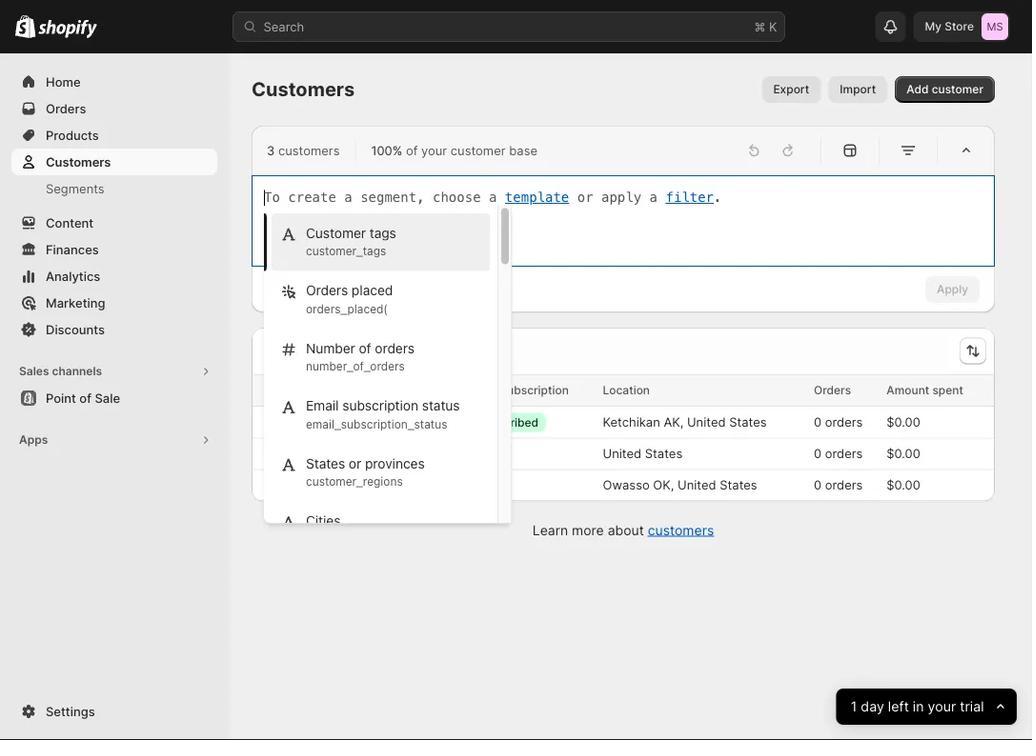 Task type: locate. For each thing, give the bounding box(es) containing it.
0 vertical spatial customer
[[932, 82, 984, 96]]

3
[[267, 143, 275, 158]]

a right apply
[[650, 190, 658, 205]]

email for email subscription
[[469, 384, 498, 398]]

0 horizontal spatial or
[[349, 455, 362, 471]]

1 vertical spatial united
[[603, 447, 642, 461]]

2 vertical spatial $0.00
[[887, 478, 921, 493]]

0 vertical spatial your
[[421, 143, 447, 158]]

or
[[578, 190, 594, 205], [349, 455, 362, 471]]

import
[[840, 82, 876, 96]]

mom dad
[[295, 478, 350, 493]]

filter
[[666, 190, 714, 205]]

1 vertical spatial customers
[[648, 522, 714, 539]]

template button
[[505, 188, 569, 208]]

1 vertical spatial of
[[359, 340, 371, 356]]

marketing
[[46, 296, 105, 310]]

of right 100%
[[406, 143, 418, 158]]

ketchikan ak, united states
[[603, 415, 767, 430]]

1 vertical spatial 0 orders
[[814, 447, 863, 461]]

0 for owasso ok, united states
[[814, 478, 822, 493]]

segments
[[46, 181, 105, 196]]

of
[[406, 143, 418, 158], [359, 340, 371, 356], [79, 391, 91, 406]]

1 vertical spatial orders
[[306, 282, 348, 298]]

1 vertical spatial or
[[349, 455, 362, 471]]

0 vertical spatial 0
[[814, 415, 822, 430]]

0 horizontal spatial a
[[344, 190, 353, 205]]

of up number_of_orders
[[359, 340, 371, 356]]

subscription inside email subscription status email_subscription_status
[[343, 398, 419, 413]]

sample link
[[295, 445, 339, 464]]

1 0 from the top
[[814, 415, 822, 430]]

email subscription status email_subscription_status
[[306, 398, 460, 430]]

subscription up email_subscription_status
[[343, 398, 419, 413]]

0 horizontal spatial customers
[[278, 143, 340, 158]]

0 horizontal spatial customer
[[451, 143, 506, 158]]

1 vertical spatial your
[[928, 699, 957, 716]]

1 0 orders from the top
[[814, 415, 863, 430]]

$0.00
[[887, 415, 921, 430], [887, 447, 921, 461], [887, 478, 921, 493]]

customers
[[252, 78, 355, 101], [46, 154, 111, 169]]

1 horizontal spatial subscription
[[501, 384, 569, 398]]

0 vertical spatial of
[[406, 143, 418, 158]]

0 horizontal spatial of
[[79, 391, 91, 406]]

2 0 from the top
[[814, 447, 822, 461]]

number_of_orders
[[306, 359, 405, 373]]

.
[[714, 190, 722, 205]]

provinces
[[365, 455, 425, 471]]

email_subscription_status
[[306, 417, 448, 430]]

customers up segments
[[46, 154, 111, 169]]

united states
[[603, 447, 683, 461]]

apps button
[[11, 427, 217, 454]]

orders up the orders_placed(
[[306, 282, 348, 298]]

apply
[[602, 190, 642, 205]]

channels
[[52, 365, 102, 379]]

alert
[[252, 267, 282, 313]]

your right the in
[[928, 699, 957, 716]]

to
[[264, 190, 280, 205]]

redo image
[[779, 141, 798, 160]]

states up "ok,"
[[645, 447, 683, 461]]

add customer
[[907, 82, 984, 96]]

email up subscribed at bottom
[[469, 384, 498, 398]]

0 orders
[[814, 415, 863, 430], [814, 447, 863, 461], [814, 478, 863, 493]]

of inside button
[[79, 391, 91, 406]]

0 vertical spatial orders
[[46, 101, 86, 116]]

2 horizontal spatial of
[[406, 143, 418, 158]]

1 horizontal spatial customer
[[932, 82, 984, 96]]

tags
[[370, 225, 397, 240]]

2 horizontal spatial orders
[[814, 384, 852, 398]]

a right create
[[344, 190, 353, 205]]

discounts
[[46, 322, 105, 337]]

apply button
[[926, 276, 980, 303]]

search
[[264, 19, 304, 34]]

1 vertical spatial 0
[[814, 447, 822, 461]]

subscribed
[[477, 416, 539, 430]]

united up the owasso
[[603, 447, 642, 461]]

1 horizontal spatial your
[[928, 699, 957, 716]]

more
[[572, 522, 604, 539]]

subscription
[[501, 384, 569, 398], [343, 398, 419, 413]]

email for email subscription status email_subscription_status
[[306, 398, 339, 413]]

orders down home
[[46, 101, 86, 116]]

add
[[907, 82, 929, 96]]

email inside email subscription status email_subscription_status
[[306, 398, 339, 413]]

$0.00 for owasso ok, united states
[[887, 478, 921, 493]]

email up edward
[[306, 398, 339, 413]]

customers right 3
[[278, 143, 340, 158]]

1 horizontal spatial of
[[359, 340, 371, 356]]

filter button
[[666, 188, 714, 208]]

ketchikan
[[603, 415, 661, 430]]

united
[[687, 415, 726, 430], [603, 447, 642, 461], [678, 478, 717, 493]]

0 horizontal spatial subscription
[[343, 398, 419, 413]]

a right choose
[[489, 190, 497, 205]]

trial
[[961, 699, 985, 716]]

united right ak,
[[687, 415, 726, 430]]

customers
[[278, 143, 340, 158], [648, 522, 714, 539]]

point of sale link
[[11, 385, 217, 412]]

0 horizontal spatial your
[[421, 143, 447, 158]]

2 vertical spatial 0 orders
[[814, 478, 863, 493]]

2 vertical spatial 0
[[814, 478, 822, 493]]

0 vertical spatial $0.00
[[887, 415, 921, 430]]

your right 100%
[[421, 143, 447, 158]]

orders placed orders_placed(
[[306, 282, 393, 315]]

marketing link
[[11, 290, 217, 317]]

amount spent
[[887, 384, 964, 398]]

states inside states or provinces customer_regions
[[306, 455, 345, 471]]

1 vertical spatial customer
[[451, 143, 506, 158]]

1 horizontal spatial or
[[578, 190, 594, 205]]

orders left amount
[[814, 384, 852, 398]]

0 horizontal spatial orders
[[46, 101, 86, 116]]

0 vertical spatial united
[[687, 415, 726, 430]]

0 horizontal spatial email
[[306, 398, 339, 413]]

orders
[[46, 101, 86, 116], [306, 282, 348, 298], [814, 384, 852, 398]]

customers link
[[11, 149, 217, 175]]

1 horizontal spatial orders
[[306, 282, 348, 298]]

orders inside number of orders number_of_orders
[[375, 340, 415, 356]]

0 vertical spatial 0 orders
[[814, 415, 863, 430]]

or up customer_regions
[[349, 455, 362, 471]]

1 vertical spatial $0.00
[[887, 447, 921, 461]]

apply
[[937, 283, 969, 297]]

shopify image
[[38, 20, 97, 39]]

united for ok,
[[678, 478, 717, 493]]

100% of your customer base
[[371, 143, 538, 158]]

1 horizontal spatial email
[[469, 384, 498, 398]]

customer
[[306, 225, 366, 240]]

customer_tags
[[306, 244, 386, 257]]

2 0 orders from the top
[[814, 447, 863, 461]]

customers up 3 customers
[[252, 78, 355, 101]]

0 vertical spatial customers
[[278, 143, 340, 158]]

3 0 orders from the top
[[814, 478, 863, 493]]

0 orders for owasso ok, united states
[[814, 478, 863, 493]]

orders inside orders link
[[46, 101, 86, 116]]

my store
[[925, 20, 974, 33]]

or left apply
[[578, 190, 594, 205]]

Search customers text field
[[298, 337, 952, 367]]

products
[[46, 128, 99, 143]]

united right "ok,"
[[678, 478, 717, 493]]

1 horizontal spatial a
[[489, 190, 497, 205]]

kendramedoanderondosen
[[343, 415, 504, 430]]

of inside number of orders number_of_orders
[[359, 340, 371, 356]]

1 horizontal spatial customers
[[648, 522, 714, 539]]

3 0 from the top
[[814, 478, 822, 493]]

2 vertical spatial united
[[678, 478, 717, 493]]

1 horizontal spatial customers
[[252, 78, 355, 101]]

products link
[[11, 122, 217, 149]]

3 $0.00 from the top
[[887, 478, 921, 493]]

1 day left in your trial button
[[837, 689, 1017, 726]]

owasso
[[603, 478, 650, 493]]

email subscription
[[469, 384, 569, 398]]

subscription up subscribed at bottom
[[501, 384, 569, 398]]

of left 'sale'
[[79, 391, 91, 406]]

0 horizontal spatial customers
[[46, 154, 111, 169]]

2 horizontal spatial a
[[650, 190, 658, 205]]

number of orders number_of_orders
[[306, 340, 415, 373]]

finances
[[46, 242, 99, 257]]

2 $0.00 from the top
[[887, 447, 921, 461]]

0 vertical spatial customers
[[252, 78, 355, 101]]

2 vertical spatial of
[[79, 391, 91, 406]]

0
[[814, 415, 822, 430], [814, 447, 822, 461], [814, 478, 822, 493]]

customer right add
[[932, 82, 984, 96]]

your
[[421, 143, 447, 158], [928, 699, 957, 716]]

email
[[469, 384, 498, 398], [306, 398, 339, 413]]

states up mom dad
[[306, 455, 345, 471]]

owasso ok, united states
[[603, 478, 758, 493]]

settings
[[46, 705, 95, 719]]

1
[[851, 699, 858, 716]]

customer left base
[[451, 143, 506, 158]]

customer
[[932, 82, 984, 96], [451, 143, 506, 158]]

or inside states or provinces customer_regions
[[349, 455, 362, 471]]

customers down owasso ok, united states at the right bottom
[[648, 522, 714, 539]]

customer inside button
[[932, 82, 984, 96]]



Task type: describe. For each thing, give the bounding box(es) containing it.
ok,
[[653, 478, 674, 493]]

To create a segment, choose a template or apply a filter. text field
[[264, 188, 983, 255]]

0 orders for united states
[[814, 447, 863, 461]]

states right ak,
[[730, 415, 767, 430]]

about
[[608, 522, 644, 539]]

amount
[[887, 384, 930, 398]]

orders_placed(
[[306, 302, 388, 315]]

point of sale button
[[0, 385, 229, 412]]

100%
[[371, 143, 403, 158]]

status
[[422, 398, 460, 413]]

ak,
[[664, 415, 684, 430]]

dad
[[327, 478, 350, 493]]

sale
[[95, 391, 120, 406]]

customer tags option
[[264, 209, 498, 271]]

sales
[[19, 365, 49, 379]]

sample
[[295, 447, 339, 461]]

edward
[[295, 415, 339, 430]]

of for orders
[[359, 340, 371, 356]]

finances link
[[11, 236, 217, 263]]

k
[[769, 19, 778, 34]]

store
[[945, 20, 974, 33]]

subscription for email subscription status email_subscription_status
[[343, 398, 419, 413]]

customer tags customer_tags
[[306, 225, 397, 257]]

shopify image
[[15, 15, 36, 38]]

in
[[913, 699, 925, 716]]

1 vertical spatial customers
[[46, 154, 111, 169]]

states right "ok,"
[[720, 478, 758, 493]]

mom
[[295, 478, 324, 493]]

1 a from the left
[[344, 190, 353, 205]]

0 vertical spatial or
[[578, 190, 594, 205]]

segments link
[[11, 175, 217, 202]]

orders inside orders placed orders_placed(
[[306, 282, 348, 298]]

edward kendramedoanderondosen link
[[295, 413, 504, 432]]

point
[[46, 391, 76, 406]]

location
[[603, 384, 650, 398]]

import button
[[829, 76, 888, 103]]

point of sale
[[46, 391, 120, 406]]

0 for united states
[[814, 447, 822, 461]]

apps
[[19, 433, 48, 447]]

content
[[46, 215, 94, 230]]

states or provinces customer_regions
[[306, 455, 425, 488]]

choose
[[433, 190, 481, 205]]

learn
[[533, 522, 568, 539]]

mom dad link
[[295, 476, 350, 495]]

create
[[288, 190, 336, 205]]

3 customers
[[267, 143, 340, 158]]

day
[[861, 699, 885, 716]]

⌘
[[755, 19, 766, 34]]

sales channels button
[[11, 358, 217, 385]]

content link
[[11, 210, 217, 236]]

3 a from the left
[[650, 190, 658, 205]]

analytics link
[[11, 263, 217, 290]]

of for your
[[406, 143, 418, 158]]

discounts link
[[11, 317, 217, 343]]

customer_regions
[[306, 475, 403, 488]]

my store image
[[982, 13, 1009, 40]]

Editor field
[[264, 188, 983, 741]]

⌘ k
[[755, 19, 778, 34]]

your inside dropdown button
[[928, 699, 957, 716]]

2 vertical spatial orders
[[814, 384, 852, 398]]

my
[[925, 20, 942, 33]]

united for ak,
[[687, 415, 726, 430]]

segment,
[[361, 190, 425, 205]]

1 day left in your trial
[[851, 699, 985, 716]]

learn more about customers
[[533, 522, 714, 539]]

edward kendramedoanderondosen
[[295, 415, 504, 430]]

base
[[509, 143, 538, 158]]

$0.00 for united states
[[887, 447, 921, 461]]

subscription for email subscription
[[501, 384, 569, 398]]

1 $0.00 from the top
[[887, 415, 921, 430]]

undo image
[[745, 141, 764, 160]]

sales channels
[[19, 365, 102, 379]]

orders link
[[11, 95, 217, 122]]

number
[[306, 340, 355, 356]]

to create a segment, choose a template or apply a filter .
[[264, 190, 722, 205]]

settings link
[[11, 699, 217, 726]]

spent
[[933, 384, 964, 398]]

export
[[774, 82, 810, 96]]

template
[[505, 190, 569, 205]]

add customer button
[[896, 76, 995, 103]]

analytics
[[46, 269, 100, 284]]

of for sale
[[79, 391, 91, 406]]

placed
[[352, 282, 393, 298]]

home
[[46, 74, 81, 89]]

2 a from the left
[[489, 190, 497, 205]]

cities
[[306, 513, 341, 529]]

left
[[889, 699, 910, 716]]



Task type: vqa. For each thing, say whether or not it's contained in the screenshot.
Select to the right
no



